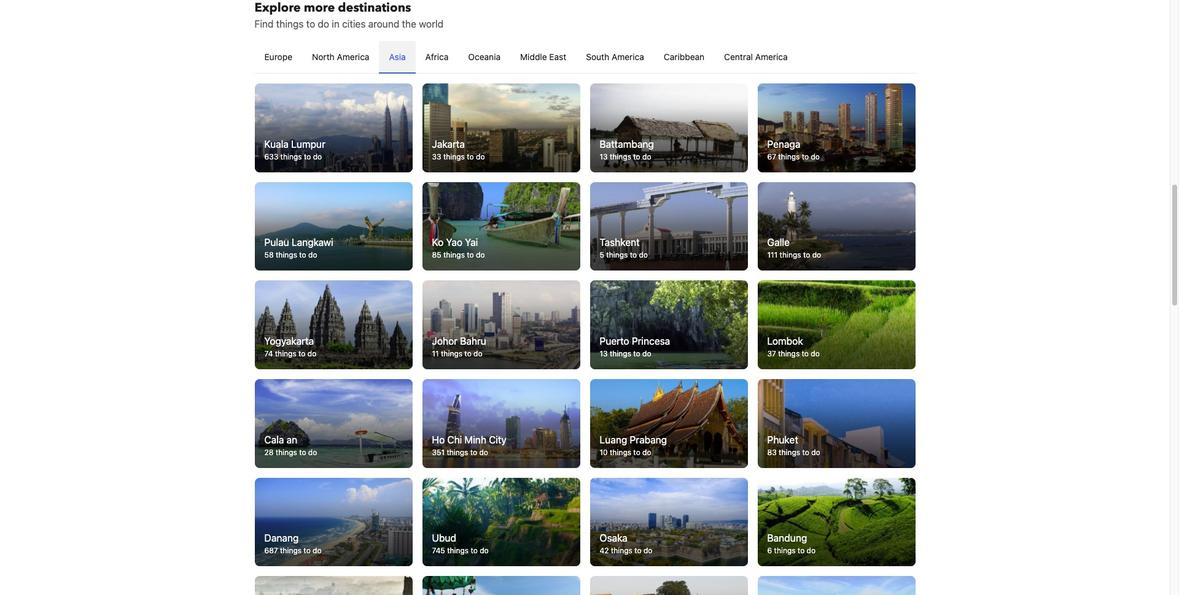 Task type: vqa. For each thing, say whether or not it's contained in the screenshot.
Battambang
yes



Task type: locate. For each thing, give the bounding box(es) containing it.
13 down the puerto
[[600, 349, 608, 359]]

johor bahru image
[[422, 281, 580, 370]]

cities
[[342, 19, 366, 30]]

tab list
[[255, 41, 915, 74]]

do inside kuala lumpur 633 things to do
[[313, 152, 322, 161]]

yao
[[446, 237, 462, 248]]

things inside battambang 13 things to do
[[610, 152, 631, 161]]

do right 33
[[476, 152, 485, 161]]

america for north america
[[337, 52, 369, 62]]

0 vertical spatial 13
[[600, 152, 608, 161]]

do right 83
[[811, 448, 820, 457]]

yogyakarta 74 things to do
[[264, 336, 316, 359]]

things down pulau
[[276, 251, 297, 260]]

do inside luang prabang 10 things to do
[[642, 448, 651, 457]]

america right north
[[337, 52, 369, 62]]

11
[[432, 349, 439, 359]]

luang prabang 10 things to do
[[600, 435, 667, 457]]

to down lumpur
[[304, 152, 311, 161]]

do up varanasi image at the bottom of page
[[644, 547, 652, 556]]

687
[[264, 547, 278, 556]]

america
[[337, 52, 369, 62], [612, 52, 644, 62], [755, 52, 788, 62]]

to right 42
[[634, 547, 641, 556]]

south america button
[[576, 41, 654, 73]]

princesa
[[632, 336, 670, 347]]

osaka 42 things to do
[[600, 533, 652, 556]]

puerto
[[600, 336, 629, 347]]

things inside tashkent 5 things to do
[[606, 251, 628, 260]]

middle east
[[520, 52, 566, 62]]

to down bahru
[[464, 349, 471, 359]]

things down the puerto
[[610, 349, 631, 359]]

do down bahru
[[474, 349, 482, 359]]

do down minh
[[479, 448, 488, 457]]

things down yogyakarta
[[275, 349, 296, 359]]

to inside kuala lumpur 633 things to do
[[304, 152, 311, 161]]

to right 33
[[467, 152, 474, 161]]

varanasi image
[[590, 577, 748, 596]]

633
[[264, 152, 278, 161]]

to down tashkent
[[630, 251, 637, 260]]

5
[[600, 251, 604, 260]]

351
[[432, 448, 445, 457]]

america inside the north america button
[[337, 52, 369, 62]]

0 horizontal spatial america
[[337, 52, 369, 62]]

langkawi
[[292, 237, 333, 248]]

puerto princesa 13 things to do
[[600, 336, 670, 359]]

pulau langkawi image
[[255, 182, 412, 271]]

things down chi
[[447, 448, 468, 457]]

13 inside puerto princesa 13 things to do
[[600, 349, 608, 359]]

minh
[[465, 435, 486, 446]]

things down galle
[[780, 251, 801, 260]]

to down prabang
[[633, 448, 640, 457]]

2 13 from the top
[[600, 349, 608, 359]]

do down battambang at the top of page
[[642, 152, 651, 161]]

things inside bandung 6 things to do
[[774, 547, 796, 556]]

lombok 37 things to do
[[767, 336, 820, 359]]

pulau langkawi 58 things to do
[[264, 237, 333, 260]]

to inside battambang 13 things to do
[[633, 152, 640, 161]]

things down lombok
[[778, 349, 800, 359]]

galle image
[[757, 182, 915, 271]]

penaga 67 things to do
[[767, 139, 820, 161]]

do down bandung
[[807, 547, 816, 556]]

to inside jakarta 33 things to do
[[467, 152, 474, 161]]

yogyakarta image
[[255, 281, 412, 370]]

europe
[[264, 52, 292, 62]]

to inside osaka 42 things to do
[[634, 547, 641, 556]]

things down ubud
[[447, 547, 469, 556]]

to right "67"
[[802, 152, 809, 161]]

do inside penaga 67 things to do
[[811, 152, 820, 161]]

yai
[[465, 237, 478, 248]]

asia button
[[379, 41, 416, 73]]

ko yao yai image
[[422, 182, 580, 271]]

things down kuala
[[280, 152, 302, 161]]

do inside puerto princesa 13 things to do
[[642, 349, 651, 359]]

ubud image
[[422, 478, 580, 567]]

to down princesa on the bottom of page
[[633, 349, 640, 359]]

africa
[[425, 52, 449, 62]]

things down the yao
[[443, 251, 465, 260]]

do up old goa image
[[313, 547, 322, 556]]

to inside pulau langkawi 58 things to do
[[299, 251, 306, 260]]

things down penaga
[[778, 152, 800, 161]]

111
[[767, 251, 778, 260]]

to inside lombok 37 things to do
[[802, 349, 809, 359]]

seminyak image
[[422, 577, 580, 596]]

to right 28
[[299, 448, 306, 457]]

things down tashkent
[[606, 251, 628, 260]]

do up seminyak image on the left bottom of page
[[480, 547, 489, 556]]

1 13 from the top
[[600, 152, 608, 161]]

luang
[[600, 435, 627, 446]]

america inside south america button
[[612, 52, 644, 62]]

ko
[[432, 237, 444, 248]]

1 america from the left
[[337, 52, 369, 62]]

do down tashkent
[[639, 251, 648, 260]]

america right central
[[755, 52, 788, 62]]

america for south america
[[612, 52, 644, 62]]

do left in
[[318, 19, 329, 30]]

things down an
[[276, 448, 297, 457]]

to down yai
[[467, 251, 474, 260]]

ho chi minh city 351 things to do
[[432, 435, 506, 457]]

to inside danang 687 things to do
[[304, 547, 311, 556]]

old goa image
[[255, 577, 412, 596]]

central america button
[[714, 41, 798, 73]]

tab list containing europe
[[255, 41, 915, 74]]

83
[[767, 448, 777, 457]]

caribbean
[[664, 52, 704, 62]]

do down yogyakarta
[[308, 349, 316, 359]]

battambang 13 things to do
[[600, 139, 654, 161]]

to right 687 on the left bottom of page
[[304, 547, 311, 556]]

3 america from the left
[[755, 52, 788, 62]]

do right 28
[[308, 448, 317, 457]]

south america
[[586, 52, 644, 62]]

1 vertical spatial 13
[[600, 349, 608, 359]]

osaka image
[[590, 478, 748, 567]]

things down bandung
[[774, 547, 796, 556]]

do down yai
[[476, 251, 485, 260]]

ko yao yai 85 things to do
[[432, 237, 485, 260]]

to down bandung
[[798, 547, 805, 556]]

do inside pulau langkawi 58 things to do
[[308, 251, 317, 260]]

europe button
[[255, 41, 302, 73]]

phuket 83 things to do
[[767, 435, 820, 457]]

do inside jakarta 33 things to do
[[476, 152, 485, 161]]

37
[[767, 349, 776, 359]]

things down the phuket at the right bottom of page
[[779, 448, 800, 457]]

42
[[600, 547, 609, 556]]

67
[[767, 152, 776, 161]]

do down lumpur
[[313, 152, 322, 161]]

13
[[600, 152, 608, 161], [600, 349, 608, 359]]

ho chi minh city image
[[422, 380, 580, 468]]

things inside luang prabang 10 things to do
[[610, 448, 631, 457]]

1 horizontal spatial america
[[612, 52, 644, 62]]

africa button
[[416, 41, 458, 73]]

america for central america
[[755, 52, 788, 62]]

things down johor
[[441, 349, 462, 359]]

do right "67"
[[811, 152, 820, 161]]

do
[[318, 19, 329, 30], [313, 152, 322, 161], [476, 152, 485, 161], [642, 152, 651, 161], [811, 152, 820, 161], [308, 251, 317, 260], [476, 251, 485, 260], [639, 251, 648, 260], [812, 251, 821, 260], [308, 349, 316, 359], [474, 349, 482, 359], [642, 349, 651, 359], [811, 349, 820, 359], [308, 448, 317, 457], [479, 448, 488, 457], [642, 448, 651, 457], [811, 448, 820, 457], [313, 547, 322, 556], [480, 547, 489, 556], [644, 547, 652, 556], [807, 547, 816, 556]]

to inside ubud 745 things to do
[[471, 547, 478, 556]]

do inside the yogyakarta 74 things to do
[[308, 349, 316, 359]]

pulau
[[264, 237, 289, 248]]

lombok image
[[757, 281, 915, 370]]

2 horizontal spatial america
[[755, 52, 788, 62]]

asia
[[389, 52, 406, 62]]

things inside the phuket 83 things to do
[[779, 448, 800, 457]]

america right south
[[612, 52, 644, 62]]

do inside ubud 745 things to do
[[480, 547, 489, 556]]

to down 'langkawi'
[[299, 251, 306, 260]]

do inside bandung 6 things to do
[[807, 547, 816, 556]]

things down osaka
[[611, 547, 632, 556]]

2 america from the left
[[612, 52, 644, 62]]

do inside ho chi minh city 351 things to do
[[479, 448, 488, 457]]

do right 37
[[811, 349, 820, 359]]

things
[[276, 19, 304, 30], [280, 152, 302, 161], [443, 152, 465, 161], [610, 152, 631, 161], [778, 152, 800, 161], [276, 251, 297, 260], [443, 251, 465, 260], [606, 251, 628, 260], [780, 251, 801, 260], [275, 349, 296, 359], [441, 349, 462, 359], [610, 349, 631, 359], [778, 349, 800, 359], [276, 448, 297, 457], [447, 448, 468, 457], [610, 448, 631, 457], [779, 448, 800, 457], [280, 547, 302, 556], [447, 547, 469, 556], [611, 547, 632, 556], [774, 547, 796, 556]]

to
[[306, 19, 315, 30], [304, 152, 311, 161], [467, 152, 474, 161], [633, 152, 640, 161], [802, 152, 809, 161], [299, 251, 306, 260], [467, 251, 474, 260], [630, 251, 637, 260], [803, 251, 810, 260], [299, 349, 305, 359], [464, 349, 471, 359], [633, 349, 640, 359], [802, 349, 809, 359], [299, 448, 306, 457], [470, 448, 477, 457], [633, 448, 640, 457], [802, 448, 809, 457], [304, 547, 311, 556], [471, 547, 478, 556], [634, 547, 641, 556], [798, 547, 805, 556]]

south
[[586, 52, 609, 62]]

do down 'langkawi'
[[308, 251, 317, 260]]

things inside kuala lumpur 633 things to do
[[280, 152, 302, 161]]

things right find
[[276, 19, 304, 30]]

do inside tashkent 5 things to do
[[639, 251, 648, 260]]

things down danang
[[280, 547, 302, 556]]

do inside ko yao yai 85 things to do
[[476, 251, 485, 260]]

jakarta 33 things to do
[[432, 139, 485, 161]]

to right 83
[[802, 448, 809, 457]]

to right 745
[[471, 547, 478, 556]]

things inside ho chi minh city 351 things to do
[[447, 448, 468, 457]]

do down princesa on the bottom of page
[[642, 349, 651, 359]]

bandung
[[767, 533, 807, 544]]

to right 111
[[803, 251, 810, 260]]

oceania button
[[458, 41, 510, 73]]

do down prabang
[[642, 448, 651, 457]]

85
[[432, 251, 441, 260]]

to down battambang at the top of page
[[633, 152, 640, 161]]

do right 111
[[812, 251, 821, 260]]

things down jakarta
[[443, 152, 465, 161]]

america inside central america button
[[755, 52, 788, 62]]

oceania
[[468, 52, 501, 62]]

to inside ho chi minh city 351 things to do
[[470, 448, 477, 457]]

to down yogyakarta
[[299, 349, 305, 359]]

33
[[432, 152, 441, 161]]

things inside ubud 745 things to do
[[447, 547, 469, 556]]

to down minh
[[470, 448, 477, 457]]

to down lombok
[[802, 349, 809, 359]]

galle
[[767, 237, 790, 248]]

things inside lombok 37 things to do
[[778, 349, 800, 359]]

13 down battambang at the top of page
[[600, 152, 608, 161]]

danang 687 things to do
[[264, 533, 322, 556]]

things down battambang at the top of page
[[610, 152, 631, 161]]

north america button
[[302, 41, 379, 73]]

things down luang in the bottom of the page
[[610, 448, 631, 457]]



Task type: describe. For each thing, give the bounding box(es) containing it.
galle 111 things to do
[[767, 237, 821, 260]]

world
[[419, 19, 443, 30]]

east
[[549, 52, 566, 62]]

to inside tashkent 5 things to do
[[630, 251, 637, 260]]

28
[[264, 448, 274, 457]]

things inside galle 111 things to do
[[780, 251, 801, 260]]

in
[[332, 19, 340, 30]]

do inside johor bahru 11 things to do
[[474, 349, 482, 359]]

prabang
[[630, 435, 667, 446]]

danang image
[[255, 478, 412, 567]]

kuala
[[264, 139, 289, 150]]

lumpur
[[291, 139, 325, 150]]

chi
[[447, 435, 462, 446]]

middle
[[520, 52, 547, 62]]

bahru
[[460, 336, 486, 347]]

745
[[432, 547, 445, 556]]

battambang
[[600, 139, 654, 150]]

jakarta image
[[422, 84, 580, 172]]

do inside danang 687 things to do
[[313, 547, 322, 556]]

13 inside battambang 13 things to do
[[600, 152, 608, 161]]

osaka
[[600, 533, 627, 544]]

10
[[600, 448, 608, 457]]

58
[[264, 251, 274, 260]]

to inside the yogyakarta 74 things to do
[[299, 349, 305, 359]]

things inside jakarta 33 things to do
[[443, 152, 465, 161]]

caribbean button
[[654, 41, 714, 73]]

things inside cala an 28 things to do
[[276, 448, 297, 457]]

things inside osaka 42 things to do
[[611, 547, 632, 556]]

phuket image
[[757, 380, 915, 468]]

things inside danang 687 things to do
[[280, 547, 302, 556]]

to left in
[[306, 19, 315, 30]]

things inside pulau langkawi 58 things to do
[[276, 251, 297, 260]]

an
[[287, 435, 297, 446]]

around
[[368, 19, 399, 30]]

do inside cala an 28 things to do
[[308, 448, 317, 457]]

tashkent image
[[590, 182, 748, 271]]

do inside galle 111 things to do
[[812, 251, 821, 260]]

to inside johor bahru 11 things to do
[[464, 349, 471, 359]]

cala an 28 things to do
[[264, 435, 317, 457]]

lombok
[[767, 336, 803, 347]]

middle east button
[[510, 41, 576, 73]]

things inside puerto princesa 13 things to do
[[610, 349, 631, 359]]

to inside cala an 28 things to do
[[299, 448, 306, 457]]

johor
[[432, 336, 457, 347]]

to inside ko yao yai 85 things to do
[[467, 251, 474, 260]]

bandung 6 things to do
[[767, 533, 816, 556]]

city
[[489, 435, 506, 446]]

things inside johor bahru 11 things to do
[[441, 349, 462, 359]]

puerto princesa image
[[590, 281, 748, 370]]

ubud
[[432, 533, 456, 544]]

ubud 745 things to do
[[432, 533, 489, 556]]

find things to do in cities around the world
[[255, 19, 443, 30]]

things inside penaga 67 things to do
[[778, 152, 800, 161]]

johor bahru 11 things to do
[[432, 336, 486, 359]]

to inside galle 111 things to do
[[803, 251, 810, 260]]

74
[[264, 349, 273, 359]]

central
[[724, 52, 753, 62]]

to inside puerto princesa 13 things to do
[[633, 349, 640, 359]]

north america
[[312, 52, 369, 62]]

to inside the phuket 83 things to do
[[802, 448, 809, 457]]

to inside bandung 6 things to do
[[798, 547, 805, 556]]

penaga image
[[757, 84, 915, 172]]

to inside penaga 67 things to do
[[802, 152, 809, 161]]

things inside the yogyakarta 74 things to do
[[275, 349, 296, 359]]

pattaya image
[[757, 577, 915, 596]]

bandung image
[[757, 478, 915, 567]]

do inside the phuket 83 things to do
[[811, 448, 820, 457]]

north
[[312, 52, 335, 62]]

luang prabang image
[[590, 380, 748, 468]]

do inside battambang 13 things to do
[[642, 152, 651, 161]]

do inside lombok 37 things to do
[[811, 349, 820, 359]]

kuala lumpur image
[[255, 84, 412, 172]]

6
[[767, 547, 772, 556]]

to inside luang prabang 10 things to do
[[633, 448, 640, 457]]

danang
[[264, 533, 299, 544]]

cala an image
[[255, 380, 412, 468]]

central america
[[724, 52, 788, 62]]

tashkent 5 things to do
[[600, 237, 648, 260]]

yogyakarta
[[264, 336, 314, 347]]

penaga
[[767, 139, 800, 150]]

cala
[[264, 435, 284, 446]]

the
[[402, 19, 416, 30]]

battambang image
[[590, 84, 748, 172]]

do inside osaka 42 things to do
[[644, 547, 652, 556]]

things inside ko yao yai 85 things to do
[[443, 251, 465, 260]]

phuket
[[767, 435, 798, 446]]

ho
[[432, 435, 445, 446]]

kuala lumpur 633 things to do
[[264, 139, 325, 161]]

tashkent
[[600, 237, 640, 248]]

jakarta
[[432, 139, 465, 150]]

find
[[255, 19, 274, 30]]



